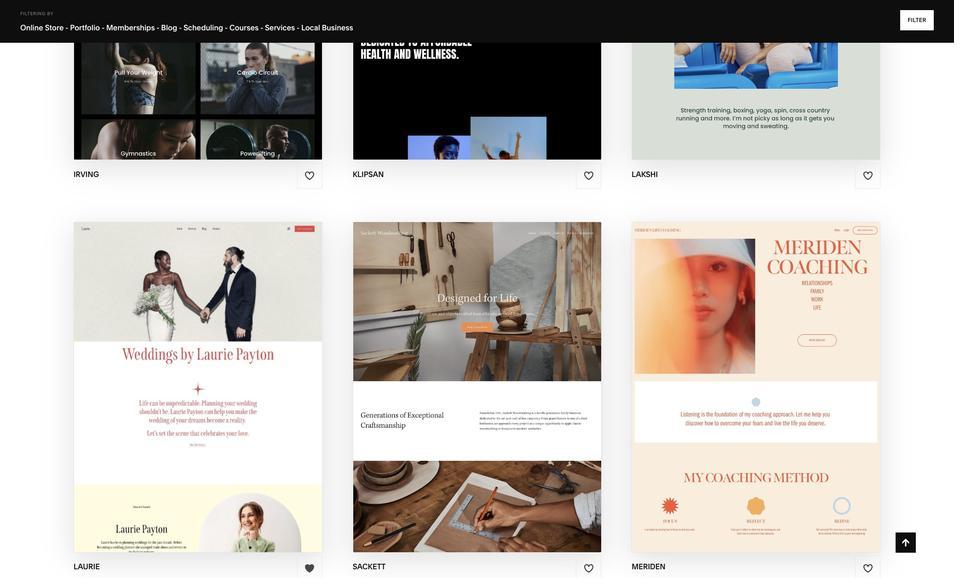 Task type: locate. For each thing, give the bounding box(es) containing it.
1 preview from the left
[[161, 387, 201, 398]]

preview for preview laurie
[[161, 387, 201, 398]]

1 vertical spatial sackett
[[353, 562, 386, 571]]

3 - from the left
[[157, 23, 159, 32]]

with for sackett
[[454, 369, 477, 380]]

sackett
[[480, 369, 520, 380], [353, 562, 386, 571]]

1 horizontal spatial start
[[424, 369, 452, 380]]

lakshi image
[[632, 0, 880, 160]]

start for start with laurie
[[149, 369, 177, 380]]

preview meriden link
[[714, 380, 798, 405]]

add sackett to your favorites list image
[[584, 563, 594, 573]]

with inside "start with laurie" "button"
[[179, 369, 202, 380]]

0 vertical spatial laurie
[[205, 369, 237, 380]]

add meriden to your favorites list image
[[863, 563, 873, 573]]

1 horizontal spatial with
[[454, 369, 477, 380]]

1 vertical spatial laurie
[[203, 387, 235, 398]]

6 - from the left
[[260, 23, 263, 32]]

start with meriden button
[[703, 362, 810, 387]]

- right portfolio
[[102, 23, 105, 32]]

0 horizontal spatial with
[[179, 369, 202, 380]]

laurie image
[[74, 222, 322, 553]]

with inside the 'start with meriden' button
[[733, 369, 756, 380]]

-
[[65, 23, 68, 32], [102, 23, 105, 32], [157, 23, 159, 32], [179, 23, 182, 32], [225, 23, 228, 32], [260, 23, 263, 32], [297, 23, 300, 32]]

7 - from the left
[[297, 23, 300, 32]]

- right courses on the left of the page
[[260, 23, 263, 32]]

start with sackett
[[424, 369, 520, 380]]

- right the blog
[[179, 23, 182, 32]]

preview down start with laurie
[[161, 387, 201, 398]]

3 with from the left
[[733, 369, 756, 380]]

0 horizontal spatial preview
[[161, 387, 201, 398]]

portfolio
[[70, 23, 100, 32]]

preview laurie link
[[161, 380, 235, 405]]

2 horizontal spatial start
[[703, 369, 731, 380]]

- right store
[[65, 23, 68, 32]]

- left the blog
[[157, 23, 159, 32]]

laurie
[[205, 369, 237, 380], [203, 387, 235, 398], [74, 562, 100, 571]]

2 start from the left
[[424, 369, 452, 380]]

2 horizontal spatial with
[[733, 369, 756, 380]]

0 vertical spatial sackett
[[480, 369, 520, 380]]

meriden
[[758, 369, 800, 380], [757, 387, 798, 398], [632, 562, 666, 571]]

business
[[322, 23, 353, 32]]

- left courses on the left of the page
[[225, 23, 228, 32]]

filtering by
[[20, 11, 54, 16]]

add irving to your favorites list image
[[305, 171, 315, 181]]

with for meriden
[[733, 369, 756, 380]]

1 - from the left
[[65, 23, 68, 32]]

2 - from the left
[[102, 23, 105, 32]]

1 horizontal spatial sackett
[[480, 369, 520, 380]]

2 with from the left
[[454, 369, 477, 380]]

4 - from the left
[[179, 23, 182, 32]]

by
[[47, 11, 54, 16]]

preview down start with meriden
[[714, 387, 754, 398]]

0 vertical spatial meriden
[[758, 369, 800, 380]]

remove laurie from your favorites list image
[[305, 563, 315, 573]]

irving image
[[74, 0, 322, 160]]

filtering
[[20, 11, 46, 16]]

courses
[[230, 23, 259, 32]]

with
[[179, 369, 202, 380], [454, 369, 477, 380], [733, 369, 756, 380]]

start
[[149, 369, 177, 380], [424, 369, 452, 380], [703, 369, 731, 380]]

klipsan
[[353, 170, 384, 179]]

start with laurie
[[149, 369, 237, 380]]

online store - portfolio - memberships - blog - scheduling - courses - services - local business
[[20, 23, 353, 32]]

0 horizontal spatial start
[[149, 369, 177, 380]]

start inside "button"
[[149, 369, 177, 380]]

1 with from the left
[[179, 369, 202, 380]]

start with sackett button
[[424, 362, 530, 387]]

with inside start with sackett button
[[454, 369, 477, 380]]

3 start from the left
[[703, 369, 731, 380]]

lakshi
[[632, 170, 658, 179]]

1 start from the left
[[149, 369, 177, 380]]

2 preview from the left
[[714, 387, 754, 398]]

- left local
[[297, 23, 300, 32]]

start for start with sackett
[[424, 369, 452, 380]]

start with meriden
[[703, 369, 800, 380]]

back to top image
[[901, 538, 911, 548]]

1 horizontal spatial preview
[[714, 387, 754, 398]]

preview
[[161, 387, 201, 398], [714, 387, 754, 398]]



Task type: describe. For each thing, give the bounding box(es) containing it.
sackett image
[[353, 222, 601, 553]]

start for start with meriden
[[703, 369, 731, 380]]

filter
[[908, 17, 927, 23]]

scheduling
[[184, 23, 223, 32]]

irving
[[74, 170, 99, 179]]

filter button
[[900, 10, 934, 30]]

2 vertical spatial meriden
[[632, 562, 666, 571]]

preview meriden
[[714, 387, 798, 398]]

online
[[20, 23, 43, 32]]

services
[[265, 23, 295, 32]]

add lakshi to your favorites list image
[[863, 171, 873, 181]]

store
[[45, 23, 64, 32]]

sackett inside button
[[480, 369, 520, 380]]

laurie inside "button"
[[205, 369, 237, 380]]

add klipsan to your favorites list image
[[584, 171, 594, 181]]

blog
[[161, 23, 177, 32]]

0 horizontal spatial sackett
[[353, 562, 386, 571]]

klipsan image
[[353, 0, 601, 160]]

meriden inside button
[[758, 369, 800, 380]]

local
[[301, 23, 320, 32]]

1 vertical spatial meriden
[[757, 387, 798, 398]]

start with laurie button
[[149, 362, 247, 387]]

5 - from the left
[[225, 23, 228, 32]]

preview for preview meriden
[[714, 387, 754, 398]]

with for laurie
[[179, 369, 202, 380]]

meriden image
[[632, 222, 880, 553]]

2 vertical spatial laurie
[[74, 562, 100, 571]]

memberships
[[106, 23, 155, 32]]

preview laurie
[[161, 387, 235, 398]]



Task type: vqa. For each thing, say whether or not it's contained in the screenshot.
Sackett with
yes



